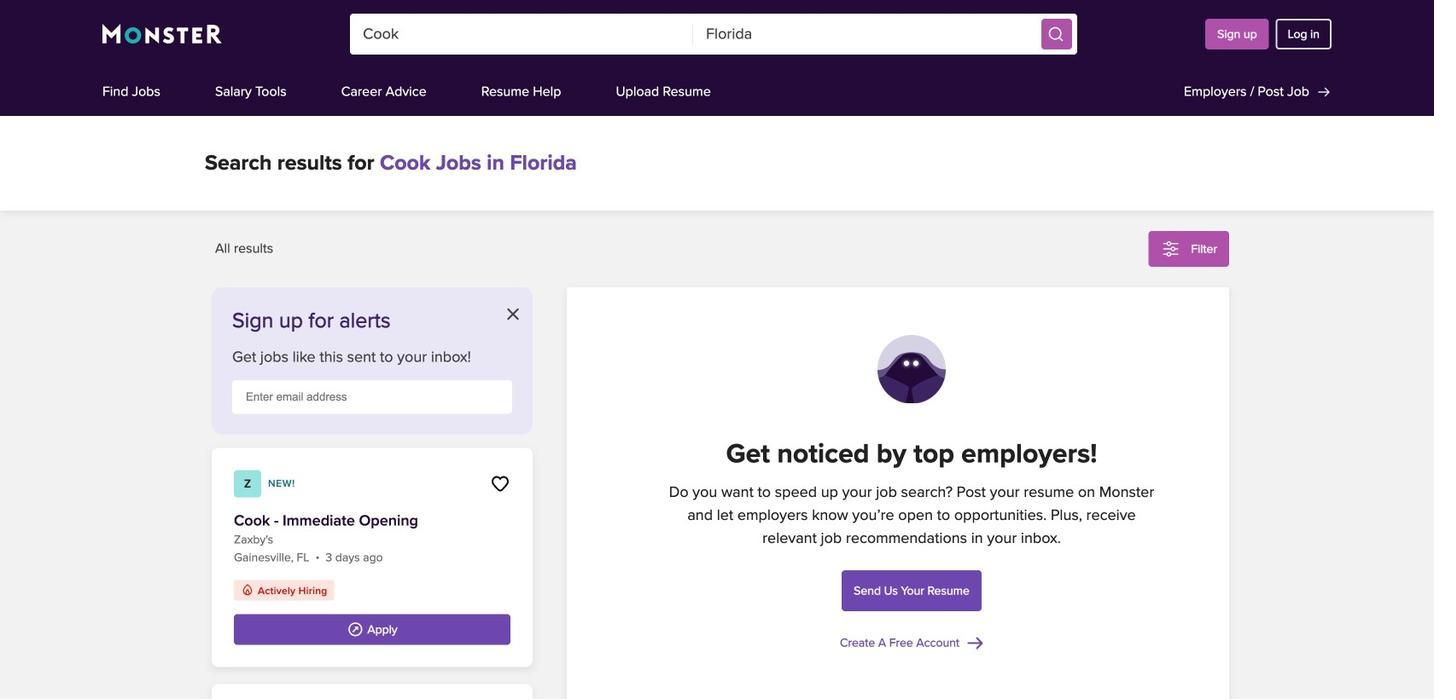 Task type: locate. For each thing, give the bounding box(es) containing it.
email address email field
[[232, 381, 512, 414]]

save this job image
[[490, 474, 510, 495]]

monster image
[[102, 24, 222, 44]]

filter image
[[1160, 239, 1181, 259], [1160, 239, 1181, 259]]



Task type: vqa. For each thing, say whether or not it's contained in the screenshot.
Filter icon
yes



Task type: describe. For each thing, give the bounding box(es) containing it.
Enter location or "remote" search field
[[693, 14, 1036, 55]]

search image
[[1048, 26, 1065, 43]]

cook - immediate opening at zaxby's element
[[212, 449, 533, 668]]

Search jobs, keywords, companies search field
[[350, 14, 693, 55]]

close image
[[507, 309, 519, 321]]



